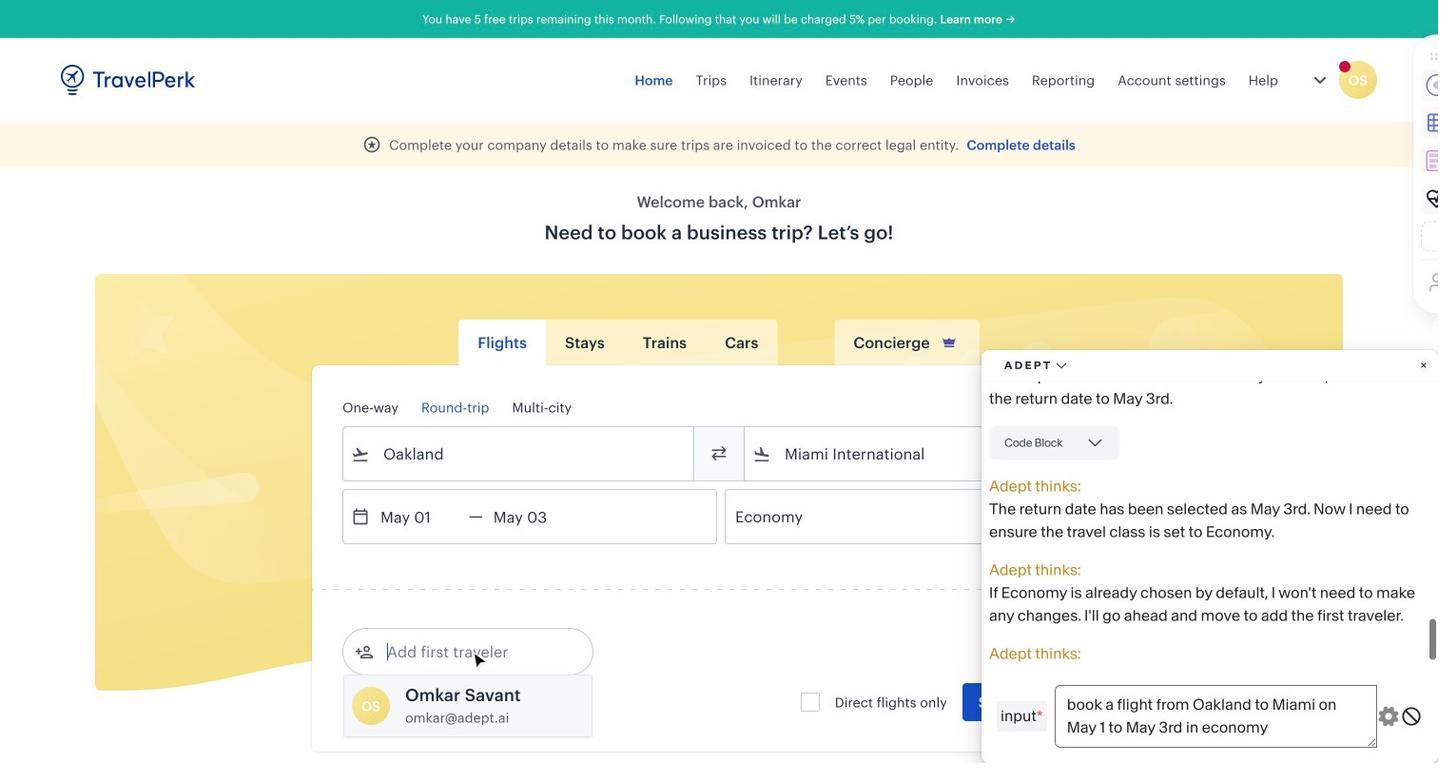Task type: vqa. For each thing, say whether or not it's contained in the screenshot.
Move forward to switch to the next month. icon
no



Task type: locate. For each thing, give the bounding box(es) containing it.
Depart text field
[[370, 490, 469, 543]]

From search field
[[370, 439, 669, 469]]

Add first traveler search field
[[374, 637, 572, 667]]

To search field
[[772, 439, 1071, 469]]

Return text field
[[483, 490, 582, 543]]



